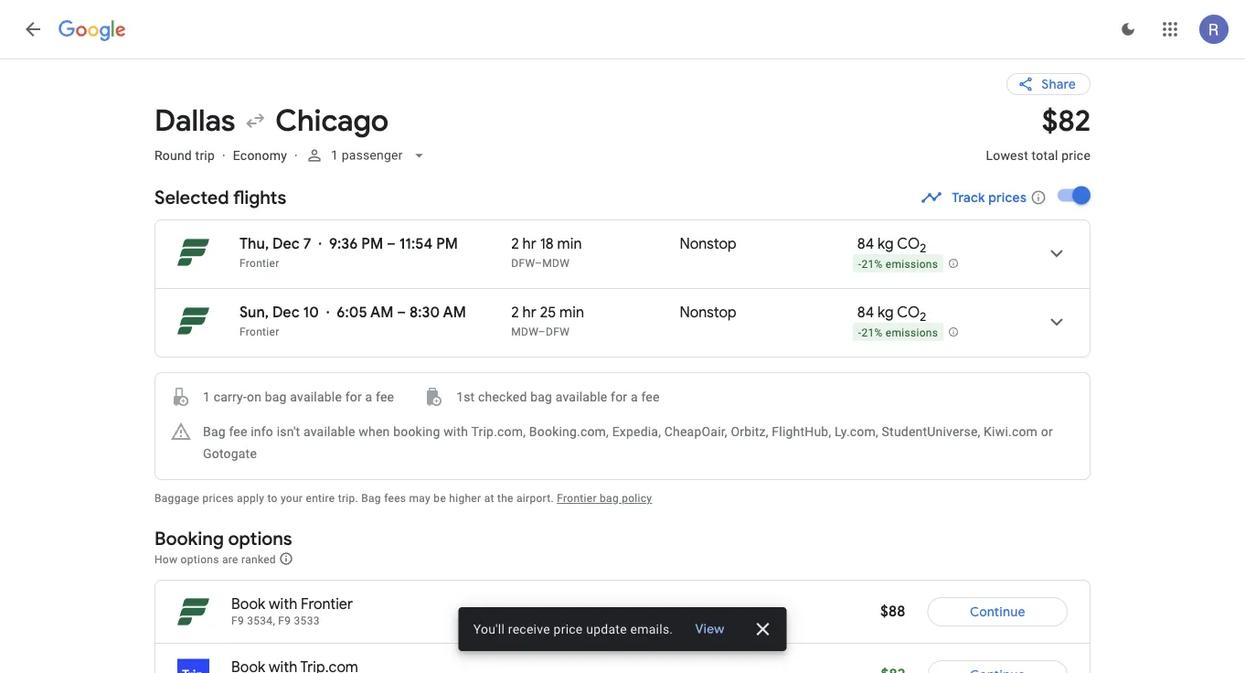 Task type: describe. For each thing, give the bounding box(es) containing it.
2 hr 18 min dfw – mdw
[[512, 235, 582, 270]]

nonstop for 2 hr 25 min
[[680, 303, 737, 322]]

frontier right airport.
[[557, 492, 597, 505]]

2 emissions from the top
[[886, 326, 939, 339]]

return flight on sunday, december 10. leaves chicago midway international airport at 6:05 am on sunday, december 10 and arrives at dallas/fort worth international airport at 8:30 am on sunday, december 10. element
[[240, 303, 466, 322]]

update
[[587, 622, 627, 637]]

mdw inside 2 hr 18 min dfw – mdw
[[543, 257, 570, 270]]

1 horizontal spatial bag
[[531, 389, 553, 404]]

2 84 from the top
[[858, 303, 875, 322]]

selected flights
[[155, 186, 287, 209]]

ly.com,
[[835, 424, 879, 439]]

1 horizontal spatial bag
[[362, 492, 381, 505]]

thu,
[[240, 235, 269, 253]]

kiwi.com
[[984, 424, 1038, 439]]

min for 2 hr 25 min
[[560, 303, 584, 322]]

dfw inside 2 hr 25 min mdw – dfw
[[546, 326, 570, 338]]

entire
[[306, 492, 335, 505]]

flights
[[233, 186, 287, 209]]

learn more about booking options image
[[279, 552, 294, 566]]

to
[[267, 492, 278, 505]]

passenger
[[342, 148, 403, 163]]

the
[[498, 492, 514, 505]]

learn more about booking options element
[[279, 549, 294, 569]]

2 a from the left
[[631, 389, 638, 404]]

1 for 1 carry-on bag available for a fee
[[203, 389, 210, 404]]

2 pm from the left
[[436, 235, 458, 253]]

you'll receive price update emails.
[[474, 622, 673, 637]]

11:54
[[399, 235, 433, 253]]

your
[[281, 492, 303, 505]]

1 f9 from the left
[[231, 615, 244, 627]]

available up booking.com,
[[556, 389, 608, 404]]

orbitz,
[[731, 424, 769, 439]]

loading results progress bar
[[0, 59, 1246, 62]]

Departure time: 6:05 AM. text field
[[337, 303, 394, 322]]

0 horizontal spatial bag
[[265, 389, 287, 404]]

price inside view status
[[554, 622, 583, 637]]

carry-
[[214, 389, 247, 404]]

gotogate
[[203, 446, 257, 461]]

info
[[251, 424, 274, 439]]

share button
[[1007, 73, 1091, 95]]

1 pm from the left
[[362, 235, 383, 253]]

sun, dec 10
[[240, 303, 319, 322]]

Arrival time: 8:30 AM. text field
[[410, 303, 466, 322]]

3533
[[294, 615, 320, 627]]

frontier down thu,
[[240, 257, 279, 270]]

emails.
[[631, 622, 673, 637]]

checked
[[478, 389, 527, 404]]

when
[[359, 424, 390, 439]]

main content containing dallas
[[155, 59, 1104, 673]]

options for how
[[181, 553, 219, 566]]

hr for 25
[[523, 303, 537, 322]]

chicago
[[276, 102, 389, 139]]

at
[[484, 492, 495, 505]]

baggage
[[155, 492, 200, 505]]

88 US dollars text field
[[881, 602, 906, 621]]

1 passenger
[[331, 148, 403, 163]]

1 carry-on bag available for a fee
[[203, 389, 394, 404]]

fee inside "bag fee info isn't available when booking with trip.com, booking.com, expedia, cheapoair, orbitz, flighthub, ly.com, studentuniverse, kiwi.com or gotogate"
[[229, 424, 248, 439]]

25
[[540, 303, 556, 322]]

round
[[155, 148, 192, 163]]

2 co from the top
[[898, 303, 920, 322]]

or
[[1042, 424, 1054, 439]]

– inside 2 hr 18 min dfw – mdw
[[535, 257, 543, 270]]

1 horizontal spatial fee
[[376, 389, 394, 404]]

thu, dec 7
[[240, 235, 311, 253]]

sun,
[[240, 303, 269, 322]]

2 horizontal spatial bag
[[600, 492, 619, 505]]

 image for sun, dec 10
[[326, 304, 330, 322]]

bag fee info isn't available when booking with trip.com, booking.com, expedia, cheapoair, orbitz, flighthub, ly.com, studentuniverse, kiwi.com or gotogate
[[203, 424, 1054, 461]]

ranked
[[241, 553, 276, 566]]

frontier bag policy link
[[557, 492, 652, 505]]

2 kg from the top
[[878, 303, 894, 322]]

7
[[303, 235, 311, 253]]

studentuniverse,
[[882, 424, 981, 439]]

dec for sun,
[[273, 303, 300, 322]]

1 21% from the top
[[862, 258, 883, 270]]

82 US dollars text field
[[881, 665, 906, 673]]

bag inside "bag fee info isn't available when booking with trip.com, booking.com, expedia, cheapoair, orbitz, flighthub, ly.com, studentuniverse, kiwi.com or gotogate"
[[203, 424, 226, 439]]

prices for track
[[989, 189, 1027, 206]]

prices for baggage
[[203, 492, 234, 505]]

2 - from the top
[[859, 326, 862, 339]]

2 -21% emissions from the top
[[859, 326, 939, 339]]

$82
[[1042, 102, 1091, 139]]

1 for 1 passenger
[[331, 148, 338, 163]]

10
[[303, 303, 319, 322]]

share
[[1042, 76, 1077, 92]]

isn't
[[277, 424, 300, 439]]

continue button
[[928, 590, 1068, 634]]

trip
[[195, 148, 215, 163]]

1 84 from the top
[[858, 235, 875, 253]]

1 84 kg co 2 from the top
[[858, 235, 927, 256]]

1 emissions from the top
[[886, 258, 939, 270]]

– inside 2 hr 25 min mdw – dfw
[[539, 326, 546, 338]]

round trip
[[155, 148, 215, 163]]

nonstop for 2 hr 18 min
[[680, 235, 737, 253]]

book with frontier f9 3534, f9 3533
[[231, 595, 353, 627]]

higher
[[449, 492, 481, 505]]

$88
[[881, 602, 906, 621]]

frontier down sun,
[[240, 326, 279, 338]]

go back image
[[22, 18, 44, 40]]

selected
[[155, 186, 229, 209]]

 image for round trip
[[222, 148, 226, 163]]

trip.
[[338, 492, 359, 505]]

– left the 11:54
[[387, 235, 396, 253]]

expedia,
[[613, 424, 661, 439]]



Task type: locate. For each thing, give the bounding box(es) containing it.
nonstop flight. element for 2 hr 25 min
[[680, 303, 737, 325]]

0 vertical spatial kg
[[878, 235, 894, 253]]

departing flight on thursday, december 7. leaves dallas/fort worth international airport at 9:36 pm on thursday, december 7 and arrives at chicago midway international airport at 11:54 pm on thursday, december 7. element
[[240, 235, 458, 253]]

1 inside popup button
[[331, 148, 338, 163]]

fee up expedia,
[[642, 389, 660, 404]]

min right 25
[[560, 303, 584, 322]]

1 vertical spatial dfw
[[546, 326, 570, 338]]

dfw inside 2 hr 18 min dfw – mdw
[[512, 257, 535, 270]]

list inside main content
[[155, 220, 1090, 357]]

84 kg co 2
[[858, 235, 927, 256], [858, 303, 927, 324]]

0 vertical spatial co
[[898, 235, 920, 253]]

frontier up 3533 on the bottom left of page
[[301, 595, 353, 614]]

min
[[558, 235, 582, 253], [560, 303, 584, 322]]

– down 18
[[535, 257, 543, 270]]

mdw inside 2 hr 25 min mdw – dfw
[[512, 326, 539, 338]]

prices
[[989, 189, 1027, 206], [203, 492, 234, 505]]

trip.com,
[[472, 424, 526, 439]]

0 horizontal spatial options
[[181, 553, 219, 566]]

0 horizontal spatial prices
[[203, 492, 234, 505]]

0 vertical spatial -
[[859, 258, 862, 270]]

0 vertical spatial options
[[228, 527, 292, 550]]

how options are ranked
[[155, 553, 279, 566]]

0 vertical spatial hr
[[523, 235, 537, 253]]

1 horizontal spatial price
[[1062, 148, 1091, 163]]

options up ranked
[[228, 527, 292, 550]]

options for booking
[[228, 527, 292, 550]]

booking
[[155, 527, 224, 550]]

0 horizontal spatial am
[[370, 303, 394, 322]]

0 vertical spatial prices
[[989, 189, 1027, 206]]

frontier
[[240, 257, 279, 270], [240, 326, 279, 338], [557, 492, 597, 505], [301, 595, 353, 614]]

available inside "bag fee info isn't available when booking with trip.com, booking.com, expedia, cheapoair, orbitz, flighthub, ly.com, studentuniverse, kiwi.com or gotogate"
[[304, 424, 356, 439]]

total duration 2 hr 25 min. element
[[512, 303, 680, 325]]

1 horizontal spatial pm
[[436, 235, 458, 253]]

f9 left 3533 on the bottom left of page
[[278, 615, 291, 627]]

receive
[[508, 622, 550, 637]]

nonstop flight. element for 2 hr 18 min
[[680, 235, 737, 256]]

flight details. return flight on sunday, december 10. leaves chicago midway international airport at 6:05 am on sunday, december 10 and arrives at dallas/fort worth international airport at 8:30 am on sunday, december 10. image
[[1035, 300, 1079, 344]]

0 vertical spatial 1
[[331, 148, 338, 163]]

on
[[247, 389, 262, 404]]

2 f9 from the left
[[278, 615, 291, 627]]

min for 2 hr 18 min
[[558, 235, 582, 253]]

1 nonstop flight. element from the top
[[680, 235, 737, 256]]

bag right on
[[265, 389, 287, 404]]

0 horizontal spatial for
[[345, 389, 362, 404]]

0 horizontal spatial fee
[[229, 424, 248, 439]]

co
[[898, 235, 920, 253], [898, 303, 920, 322]]

are
[[222, 553, 239, 566]]

kg
[[878, 235, 894, 253], [878, 303, 894, 322]]

price inside $82 lowest total price
[[1062, 148, 1091, 163]]

1 vertical spatial 1
[[203, 389, 210, 404]]

dfw down 25
[[546, 326, 570, 338]]

learn more about tracked prices image
[[1031, 189, 1047, 206]]

fee up gotogate
[[229, 424, 248, 439]]

 image
[[295, 148, 298, 163]]

dec for thu,
[[273, 235, 300, 253]]

with inside "bag fee info isn't available when booking with trip.com, booking.com, expedia, cheapoair, orbitz, flighthub, ly.com, studentuniverse, kiwi.com or gotogate"
[[444, 424, 468, 439]]

available
[[290, 389, 342, 404], [556, 389, 608, 404], [304, 424, 356, 439]]

mdw
[[543, 257, 570, 270], [512, 326, 539, 338]]

am right 8:30
[[443, 303, 466, 322]]

Flight numbers F9 3534, F9 3533 text field
[[231, 615, 320, 627]]

6:05 am – 8:30 am
[[337, 303, 466, 322]]

lowest
[[986, 148, 1029, 163]]

1 vertical spatial price
[[554, 622, 583, 637]]

0 horizontal spatial 1
[[203, 389, 210, 404]]

pm
[[362, 235, 383, 253], [436, 235, 458, 253]]

1 vertical spatial 84 kg co 2
[[858, 303, 927, 324]]

0 vertical spatial 84
[[858, 235, 875, 253]]

may
[[409, 492, 431, 505]]

2 inside 2 hr 25 min mdw – dfw
[[512, 303, 519, 322]]

hr inside 2 hr 18 min dfw – mdw
[[523, 235, 537, 253]]

with down 1st
[[444, 424, 468, 439]]

1 horizontal spatial f9
[[278, 615, 291, 627]]

Dallas to Chicago and back text field
[[155, 102, 965, 139]]

1 vertical spatial kg
[[878, 303, 894, 322]]

1 horizontal spatial options
[[228, 527, 292, 550]]

view status
[[459, 607, 787, 651]]

list
[[155, 220, 1090, 357]]

1 horizontal spatial dfw
[[546, 326, 570, 338]]

 image right 10
[[326, 304, 330, 322]]

hr inside 2 hr 25 min mdw – dfw
[[523, 303, 537, 322]]

9:36 pm – 11:54 pm
[[329, 235, 458, 253]]

1 -21% emissions from the top
[[859, 258, 939, 270]]

0 vertical spatial dfw
[[512, 257, 535, 270]]

0 vertical spatial dec
[[273, 235, 300, 253]]

2 21% from the top
[[862, 326, 883, 339]]

3534,
[[247, 615, 275, 627]]

hr left 25
[[523, 303, 537, 322]]

1 horizontal spatial with
[[444, 424, 468, 439]]

for up when
[[345, 389, 362, 404]]

– down 25
[[539, 326, 546, 338]]

2 for from the left
[[611, 389, 628, 404]]

dec left 10
[[273, 303, 300, 322]]

82 us dollars element
[[1042, 102, 1091, 139]]

bag left policy
[[600, 492, 619, 505]]

1 hr from the top
[[523, 235, 537, 253]]

price left update at the bottom
[[554, 622, 583, 637]]

for
[[345, 389, 362, 404], [611, 389, 628, 404]]

0 vertical spatial nonstop
[[680, 235, 737, 253]]

8:30
[[410, 303, 440, 322]]

1 a from the left
[[365, 389, 373, 404]]

1
[[331, 148, 338, 163], [203, 389, 210, 404]]

a up expedia,
[[631, 389, 638, 404]]

hr left 18
[[523, 235, 537, 253]]

9:36
[[329, 235, 358, 253]]

0 horizontal spatial mdw
[[512, 326, 539, 338]]

1 vertical spatial options
[[181, 553, 219, 566]]

main content
[[155, 59, 1104, 673]]

2 horizontal spatial fee
[[642, 389, 660, 404]]

dec left 7
[[273, 235, 300, 253]]

1 vertical spatial dec
[[273, 303, 300, 322]]

min right 18
[[558, 235, 582, 253]]

frontier inside book with frontier f9 3534, f9 3533
[[301, 595, 353, 614]]

f9 down book
[[231, 615, 244, 627]]

1 kg from the top
[[878, 235, 894, 253]]

with inside book with frontier f9 3534, f9 3533
[[269, 595, 298, 614]]

be
[[434, 492, 446, 505]]

am right 6:05
[[370, 303, 394, 322]]

for up expedia,
[[611, 389, 628, 404]]

0 horizontal spatial price
[[554, 622, 583, 637]]

prices left learn more about tracked prices image
[[989, 189, 1027, 206]]

with up flight numbers f9 3534, f9 3533 text box
[[269, 595, 298, 614]]

a
[[365, 389, 373, 404], [631, 389, 638, 404]]

0 vertical spatial 84 kg co 2
[[858, 235, 927, 256]]

available for with
[[304, 424, 356, 439]]

min inside 2 hr 18 min dfw – mdw
[[558, 235, 582, 253]]

None text field
[[986, 102, 1091, 179]]

cheapoair,
[[665, 424, 728, 439]]

1 vertical spatial  image
[[326, 304, 330, 322]]

1 vertical spatial 21%
[[862, 326, 883, 339]]

0 horizontal spatial pm
[[362, 235, 383, 253]]

booking options
[[155, 527, 292, 550]]

1 vertical spatial with
[[269, 595, 298, 614]]

1st checked bag available for a fee
[[457, 389, 660, 404]]

fee up when
[[376, 389, 394, 404]]

available for fee
[[290, 389, 342, 404]]

dfw up 2 hr 25 min mdw – dfw
[[512, 257, 535, 270]]

0 vertical spatial with
[[444, 424, 468, 439]]

2 84 kg co 2 from the top
[[858, 303, 927, 324]]

view button
[[681, 613, 739, 646]]

1 vertical spatial 84
[[858, 303, 875, 322]]

1 passenger button
[[298, 134, 436, 177]]

1 horizontal spatial a
[[631, 389, 638, 404]]

0 vertical spatial 21%
[[862, 258, 883, 270]]

dallas
[[155, 102, 235, 139]]

 image right trip
[[222, 148, 226, 163]]

mdw down 18
[[543, 257, 570, 270]]

1 vertical spatial mdw
[[512, 326, 539, 338]]

21%
[[862, 258, 883, 270], [862, 326, 883, 339]]

nonstop flight. element
[[680, 235, 737, 256], [680, 303, 737, 325]]

-
[[859, 258, 862, 270], [859, 326, 862, 339]]

fees
[[384, 492, 406, 505]]

1 horizontal spatial am
[[443, 303, 466, 322]]

mdw up checked
[[512, 326, 539, 338]]

emissions
[[886, 258, 939, 270], [886, 326, 939, 339]]

airport.
[[517, 492, 554, 505]]

2 am from the left
[[443, 303, 466, 322]]

hr
[[523, 235, 537, 253], [523, 303, 537, 322]]

0 vertical spatial price
[[1062, 148, 1091, 163]]

0 vertical spatial  image
[[222, 148, 226, 163]]

1 horizontal spatial 1
[[331, 148, 338, 163]]

0 horizontal spatial bag
[[203, 424, 226, 439]]

policy
[[622, 492, 652, 505]]

1 for from the left
[[345, 389, 362, 404]]

economy
[[233, 148, 287, 163]]

0 horizontal spatial dfw
[[512, 257, 535, 270]]

none text field containing $82
[[986, 102, 1091, 179]]

apply
[[237, 492, 264, 505]]

baggage prices apply to your entire trip.  bag fees may be higher at the airport. frontier bag policy
[[155, 492, 652, 505]]

dec
[[273, 235, 300, 253], [273, 303, 300, 322]]

nonstop
[[680, 235, 737, 253], [680, 303, 737, 322]]

0 horizontal spatial f9
[[231, 615, 244, 627]]

1 - from the top
[[859, 258, 862, 270]]

0 horizontal spatial  image
[[222, 148, 226, 163]]

Arrival time: 11:54 PM. text field
[[399, 235, 458, 253]]

options down "booking"
[[181, 553, 219, 566]]

1 vertical spatial hr
[[523, 303, 537, 322]]

1 vertical spatial nonstop flight. element
[[680, 303, 737, 325]]

$82 lowest total price
[[986, 102, 1091, 163]]

1 horizontal spatial  image
[[326, 304, 330, 322]]

track prices
[[952, 189, 1027, 206]]

1 nonstop from the top
[[680, 235, 737, 253]]

6:05
[[337, 303, 367, 322]]

a up when
[[365, 389, 373, 404]]

1st
[[457, 389, 475, 404]]

1 vertical spatial -21% emissions
[[859, 326, 939, 339]]

2 nonstop flight. element from the top
[[680, 303, 737, 325]]

1 vertical spatial emissions
[[886, 326, 939, 339]]

1 vertical spatial prices
[[203, 492, 234, 505]]

0 vertical spatial mdw
[[543, 257, 570, 270]]

change appearance image
[[1107, 7, 1151, 51]]

min inside 2 hr 25 min mdw – dfw
[[560, 303, 584, 322]]

0 vertical spatial nonstop flight. element
[[680, 235, 737, 256]]

1 co from the top
[[898, 235, 920, 253]]

total duration 2 hr 18 min. element
[[512, 235, 680, 256]]

2 nonstop from the top
[[680, 303, 737, 322]]

– left 8:30
[[397, 303, 406, 322]]

pm right 9:36
[[362, 235, 383, 253]]

0 horizontal spatial a
[[365, 389, 373, 404]]

view
[[695, 621, 725, 638]]

total
[[1032, 148, 1059, 163]]

-21% emissions
[[859, 258, 939, 270], [859, 326, 939, 339]]

you'll
[[474, 622, 505, 637]]

bag up gotogate
[[203, 424, 226, 439]]

bag
[[265, 389, 287, 404], [531, 389, 553, 404], [600, 492, 619, 505]]

1 vertical spatial min
[[560, 303, 584, 322]]

2
[[512, 235, 519, 253], [920, 240, 927, 256], [512, 303, 519, 322], [920, 309, 927, 324]]

fee
[[376, 389, 394, 404], [642, 389, 660, 404], [229, 424, 248, 439]]

2 hr 25 min mdw – dfw
[[512, 303, 584, 338]]

available up isn't
[[290, 389, 342, 404]]

0 horizontal spatial with
[[269, 595, 298, 614]]

available right isn't
[[304, 424, 356, 439]]

Departure time: 9:36 PM. text field
[[329, 235, 383, 253]]

1 horizontal spatial for
[[611, 389, 628, 404]]

book
[[231, 595, 265, 614]]

booking
[[393, 424, 440, 439]]

booking.com,
[[529, 424, 609, 439]]

1 horizontal spatial prices
[[989, 189, 1027, 206]]

1 vertical spatial -
[[859, 326, 862, 339]]

1 horizontal spatial mdw
[[543, 257, 570, 270]]

0 vertical spatial bag
[[203, 424, 226, 439]]

 image
[[222, 148, 226, 163], [326, 304, 330, 322]]

 image inside return flight on sunday, december 10. leaves chicago midway international airport at 6:05 am on sunday, december 10 and arrives at dallas/fort worth international airport at 8:30 am on sunday, december 10. element
[[326, 304, 330, 322]]

1 left carry-
[[203, 389, 210, 404]]

prices left apply
[[203, 492, 234, 505]]

bag right 'trip.'
[[362, 492, 381, 505]]

bag right checked
[[531, 389, 553, 404]]

1 vertical spatial nonstop
[[680, 303, 737, 322]]

f9
[[231, 615, 244, 627], [278, 615, 291, 627]]

1 down "chicago"
[[331, 148, 338, 163]]

0 vertical spatial -21% emissions
[[859, 258, 939, 270]]

1 vertical spatial bag
[[362, 492, 381, 505]]

track
[[952, 189, 986, 206]]

price right total
[[1062, 148, 1091, 163]]

hr for 18
[[523, 235, 537, 253]]

flighthub,
[[772, 424, 832, 439]]

list containing thu, dec 7
[[155, 220, 1090, 357]]

how
[[155, 553, 178, 566]]

18
[[540, 235, 554, 253]]

continue
[[970, 604, 1026, 620]]

1 am from the left
[[370, 303, 394, 322]]

84
[[858, 235, 875, 253], [858, 303, 875, 322]]

0 vertical spatial min
[[558, 235, 582, 253]]

1 vertical spatial co
[[898, 303, 920, 322]]

2 hr from the top
[[523, 303, 537, 322]]

2 inside 2 hr 18 min dfw – mdw
[[512, 235, 519, 253]]

flight details. departing flight on thursday, december 7. leaves dallas/fort worth international airport at 9:36 pm on thursday, december 7 and arrives at chicago midway international airport at 11:54 pm on thursday, december 7. image
[[1035, 231, 1079, 275]]

pm right the 11:54
[[436, 235, 458, 253]]

0 vertical spatial emissions
[[886, 258, 939, 270]]



Task type: vqa. For each thing, say whether or not it's contained in the screenshot.
text box containing $82
yes



